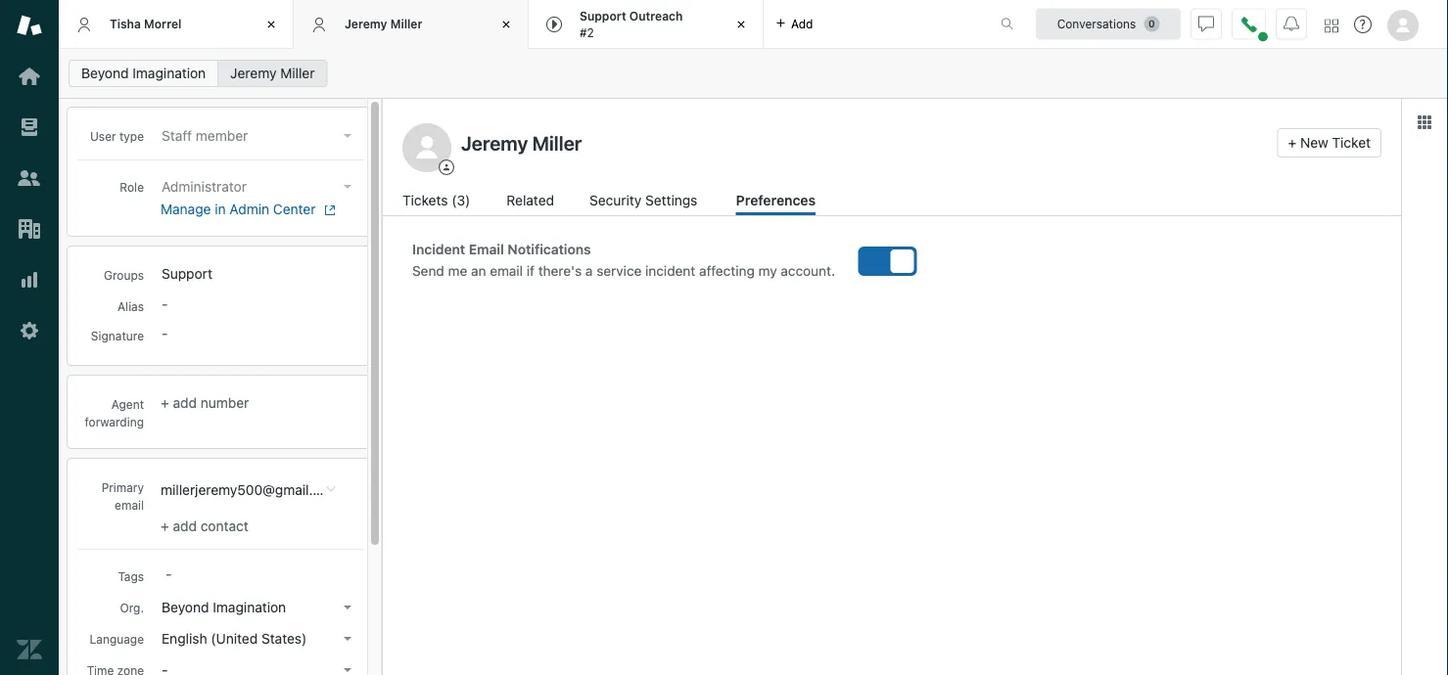 Task type: describe. For each thing, give the bounding box(es) containing it.
conversations button
[[1037, 8, 1182, 40]]

add button
[[764, 0, 825, 48]]

jeremy miller inside jeremy miller link
[[230, 65, 315, 81]]

groups
[[104, 268, 144, 282]]

jeremy miller inside jeremy miller tab
[[345, 17, 423, 31]]

jeremy inside secondary element
[[230, 65, 277, 81]]

security settings link
[[590, 190, 704, 216]]

service
[[597, 263, 642, 279]]

preferences
[[736, 193, 816, 209]]

tickets (3) link
[[403, 190, 474, 216]]

tab containing support outreach
[[529, 0, 764, 49]]

contact
[[201, 519, 249, 535]]

+ add number
[[161, 395, 249, 411]]

org.
[[120, 602, 144, 615]]

+ for + add number
[[161, 395, 169, 411]]

views image
[[17, 115, 42, 140]]

alias
[[118, 300, 144, 313]]

tisha morrel tab
[[59, 0, 294, 49]]

arrow down image for staff member
[[344, 134, 352, 138]]

signature
[[91, 329, 144, 343]]

send
[[412, 263, 445, 279]]

arrow down image for beyond imagination
[[344, 606, 352, 610]]

incident email notifications send me an email if there's a service incident affecting my account.
[[412, 241, 836, 279]]

close image inside tab
[[732, 15, 751, 34]]

- field
[[158, 564, 360, 586]]

email inside primary email
[[115, 499, 144, 512]]

staff member
[[162, 128, 248, 144]]

#2
[[580, 25, 594, 39]]

account.
[[781, 263, 836, 279]]

(united
[[211, 631, 258, 648]]

+ new ticket
[[1289, 135, 1372, 151]]

notifications
[[508, 241, 591, 258]]

beyond inside button
[[162, 600, 209, 616]]

forwarding
[[85, 415, 144, 429]]

member
[[196, 128, 248, 144]]

type
[[119, 129, 144, 143]]

email
[[469, 241, 504, 258]]

email inside incident email notifications send me an email if there's a service incident affecting my account.
[[490, 263, 523, 279]]

support for support
[[162, 266, 213, 282]]

(3)
[[452, 193, 471, 209]]

customers image
[[17, 166, 42, 191]]

miller inside jeremy miller link
[[280, 65, 315, 81]]

staff
[[162, 128, 192, 144]]

in
[[215, 201, 226, 217]]

tickets
[[403, 193, 448, 209]]

get help image
[[1355, 16, 1373, 33]]

notifications image
[[1284, 16, 1300, 32]]

an
[[471, 263, 486, 279]]

jeremy miller tab
[[294, 0, 529, 49]]

related
[[507, 193, 555, 209]]

agent
[[111, 398, 144, 411]]

morrel
[[144, 17, 182, 31]]

jeremy inside tab
[[345, 17, 387, 31]]

zendesk image
[[17, 638, 42, 663]]

incident
[[412, 241, 466, 258]]

preferences link
[[736, 190, 816, 216]]

manage
[[161, 201, 211, 217]]

outreach
[[630, 9, 683, 23]]

add for add contact
[[173, 519, 197, 535]]

miller inside jeremy miller tab
[[391, 17, 423, 31]]

get started image
[[17, 64, 42, 89]]

beyond imagination inside secondary element
[[81, 65, 206, 81]]

center
[[273, 201, 316, 217]]

beyond imagination button
[[156, 595, 360, 622]]

close image for tisha morrel
[[262, 15, 281, 34]]

zendesk products image
[[1326, 19, 1339, 33]]



Task type: vqa. For each thing, say whether or not it's contained in the screenshot.
Subject within the grid
no



Task type: locate. For each thing, give the bounding box(es) containing it.
support
[[580, 9, 627, 23], [162, 266, 213, 282]]

staff member button
[[156, 122, 360, 150]]

add for add number
[[173, 395, 197, 411]]

+ for + add contact
[[161, 519, 169, 535]]

arrow down image inside the administrator button
[[344, 185, 352, 189]]

incident
[[646, 263, 696, 279]]

imagination down tisha morrel tab
[[133, 65, 206, 81]]

1 horizontal spatial beyond
[[162, 600, 209, 616]]

1 arrow down image from the top
[[344, 134, 352, 138]]

1 vertical spatial beyond
[[162, 600, 209, 616]]

reporting image
[[17, 267, 42, 293]]

manage in admin center link
[[161, 201, 352, 218]]

tabs tab list
[[59, 0, 981, 49]]

states)
[[262, 631, 307, 648]]

admin image
[[17, 318, 42, 344]]

+ add contact
[[161, 519, 249, 535]]

close image
[[262, 15, 281, 34], [497, 15, 516, 34], [732, 15, 751, 34]]

add left number
[[173, 395, 197, 411]]

1 vertical spatial imagination
[[213, 600, 286, 616]]

3 arrow down image from the top
[[344, 606, 352, 610]]

millerjeremy500@gmail.com
[[161, 482, 340, 499]]

english (united states)
[[162, 631, 307, 648]]

+ right agent
[[161, 395, 169, 411]]

imagination inside button
[[213, 600, 286, 616]]

user
[[90, 129, 116, 143]]

imagination inside secondary element
[[133, 65, 206, 81]]

conversations
[[1058, 17, 1137, 31]]

0 vertical spatial jeremy
[[345, 17, 387, 31]]

button displays agent's chat status as invisible. image
[[1199, 16, 1215, 32]]

organizations image
[[17, 217, 42, 242]]

1 vertical spatial support
[[162, 266, 213, 282]]

+ inside + new ticket button
[[1289, 135, 1297, 151]]

1 horizontal spatial miller
[[391, 17, 423, 31]]

1 vertical spatial add
[[173, 395, 197, 411]]

beyond imagination up english (united states)
[[162, 600, 286, 616]]

zendesk support image
[[17, 13, 42, 38]]

+ left contact on the bottom
[[161, 519, 169, 535]]

role
[[120, 180, 144, 194]]

ticket
[[1333, 135, 1372, 151]]

2 arrow down image from the top
[[344, 185, 352, 189]]

0 vertical spatial imagination
[[133, 65, 206, 81]]

email down primary
[[115, 499, 144, 512]]

0 vertical spatial beyond
[[81, 65, 129, 81]]

arrow down image
[[344, 134, 352, 138], [344, 185, 352, 189], [344, 606, 352, 610], [344, 669, 352, 673]]

1 horizontal spatial support
[[580, 9, 627, 23]]

jeremy miller
[[345, 17, 423, 31], [230, 65, 315, 81]]

user type
[[90, 129, 144, 143]]

None text field
[[456, 128, 1270, 158]]

email
[[490, 263, 523, 279], [115, 499, 144, 512]]

0 vertical spatial +
[[1289, 135, 1297, 151]]

arrow down image inside beyond imagination button
[[344, 606, 352, 610]]

0 horizontal spatial support
[[162, 266, 213, 282]]

security
[[590, 193, 642, 209]]

support outreach #2
[[580, 9, 683, 39]]

administrator
[[162, 179, 247, 195]]

1 horizontal spatial jeremy
[[345, 17, 387, 31]]

primary
[[102, 481, 144, 495]]

+ left new
[[1289, 135, 1297, 151]]

my
[[759, 263, 778, 279]]

agent forwarding
[[85, 398, 144, 429]]

email left if
[[490, 263, 523, 279]]

arrow down image
[[344, 638, 352, 642]]

3 close image from the left
[[732, 15, 751, 34]]

1 vertical spatial jeremy miller
[[230, 65, 315, 81]]

tisha
[[110, 17, 141, 31]]

close image inside jeremy miller tab
[[497, 15, 516, 34]]

add
[[792, 17, 814, 31], [173, 395, 197, 411], [173, 519, 197, 535]]

2 close image from the left
[[497, 15, 516, 34]]

english
[[162, 631, 207, 648]]

beyond imagination down the tisha morrel
[[81, 65, 206, 81]]

secondary element
[[59, 54, 1449, 93]]

imagination
[[133, 65, 206, 81], [213, 600, 286, 616]]

0 horizontal spatial close image
[[262, 15, 281, 34]]

english (united states) button
[[156, 626, 360, 653]]

miller
[[391, 17, 423, 31], [280, 65, 315, 81]]

0 vertical spatial email
[[490, 263, 523, 279]]

support right groups
[[162, 266, 213, 282]]

2 vertical spatial add
[[173, 519, 197, 535]]

beyond imagination link
[[69, 60, 219, 87]]

1 horizontal spatial jeremy miller
[[345, 17, 423, 31]]

security settings
[[590, 193, 698, 209]]

1 vertical spatial email
[[115, 499, 144, 512]]

administrator button
[[156, 173, 360, 201]]

if
[[527, 263, 535, 279]]

1 vertical spatial miller
[[280, 65, 315, 81]]

0 horizontal spatial email
[[115, 499, 144, 512]]

beyond up english
[[162, 600, 209, 616]]

add inside popup button
[[792, 17, 814, 31]]

primary email
[[102, 481, 144, 512]]

language
[[90, 633, 144, 647]]

+ new ticket button
[[1278, 128, 1382, 158]]

2 vertical spatial +
[[161, 519, 169, 535]]

2 horizontal spatial close image
[[732, 15, 751, 34]]

tab
[[529, 0, 764, 49]]

1 vertical spatial jeremy
[[230, 65, 277, 81]]

1 vertical spatial +
[[161, 395, 169, 411]]

1 close image from the left
[[262, 15, 281, 34]]

beyond imagination inside button
[[162, 600, 286, 616]]

new
[[1301, 135, 1329, 151]]

manage in admin center
[[161, 201, 316, 217]]

imagination up english (united states) button
[[213, 600, 286, 616]]

0 vertical spatial support
[[580, 9, 627, 23]]

add up secondary element
[[792, 17, 814, 31]]

jeremy
[[345, 17, 387, 31], [230, 65, 277, 81]]

main element
[[0, 0, 59, 676]]

settings
[[646, 193, 698, 209]]

0 horizontal spatial imagination
[[133, 65, 206, 81]]

support for support outreach #2
[[580, 9, 627, 23]]

close image for jeremy miller
[[497, 15, 516, 34]]

close image inside tisha morrel tab
[[262, 15, 281, 34]]

jeremy miller link
[[218, 60, 328, 87]]

0 horizontal spatial beyond
[[81, 65, 129, 81]]

+ for + new ticket
[[1289, 135, 1297, 151]]

tisha morrel
[[110, 17, 182, 31]]

0 vertical spatial add
[[792, 17, 814, 31]]

tickets (3)
[[403, 193, 471, 209]]

close image left #2
[[497, 15, 516, 34]]

close image up secondary element
[[732, 15, 751, 34]]

1 vertical spatial beyond imagination
[[162, 600, 286, 616]]

0 horizontal spatial jeremy miller
[[230, 65, 315, 81]]

a
[[586, 263, 593, 279]]

1 horizontal spatial imagination
[[213, 600, 286, 616]]

apps image
[[1418, 115, 1433, 130]]

beyond down tisha at the left top of the page
[[81, 65, 129, 81]]

+
[[1289, 135, 1297, 151], [161, 395, 169, 411], [161, 519, 169, 535]]

beyond
[[81, 65, 129, 81], [162, 600, 209, 616]]

0 vertical spatial jeremy miller
[[345, 17, 423, 31]]

admin
[[230, 201, 269, 217]]

1 horizontal spatial close image
[[497, 15, 516, 34]]

0 horizontal spatial jeremy
[[230, 65, 277, 81]]

related link
[[507, 190, 557, 216]]

4 arrow down image from the top
[[344, 669, 352, 673]]

0 vertical spatial miller
[[391, 17, 423, 31]]

support up #2
[[580, 9, 627, 23]]

arrow down image inside staff member button
[[344, 134, 352, 138]]

affecting
[[699, 263, 755, 279]]

close image up jeremy miller link at top left
[[262, 15, 281, 34]]

beyond inside secondary element
[[81, 65, 129, 81]]

support inside support outreach #2
[[580, 9, 627, 23]]

0 vertical spatial beyond imagination
[[81, 65, 206, 81]]

add left contact on the bottom
[[173, 519, 197, 535]]

me
[[448, 263, 468, 279]]

arrow down image for administrator
[[344, 185, 352, 189]]

beyond imagination
[[81, 65, 206, 81], [162, 600, 286, 616]]

0 horizontal spatial miller
[[280, 65, 315, 81]]

there's
[[539, 263, 582, 279]]

tags
[[118, 570, 144, 584]]

number
[[201, 395, 249, 411]]

1 horizontal spatial email
[[490, 263, 523, 279]]



